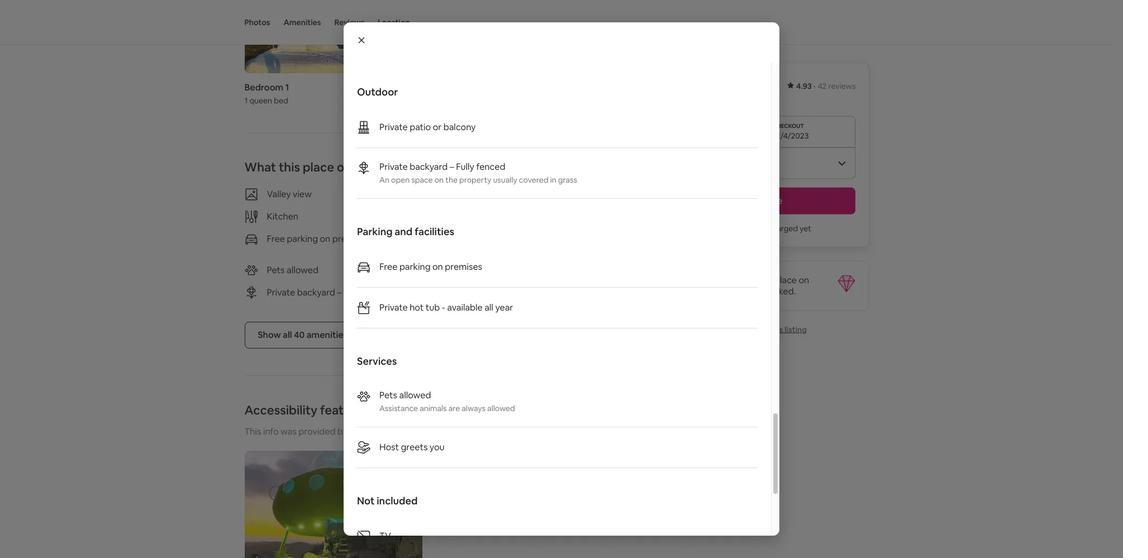 Task type: describe. For each thing, give the bounding box(es) containing it.
this info was provided by the host and reviewed by airbnb.
[[244, 426, 486, 437]]

accessibility
[[244, 402, 317, 418]]

12/4/2023
[[773, 131, 809, 141]]

parking
[[357, 225, 393, 238]]

space
[[411, 175, 433, 185]]

open
[[391, 175, 410, 185]]

the inside accessibility features region
[[350, 426, 363, 437]]

was
[[281, 426, 297, 437]]

valley
[[267, 188, 291, 200]]

greets
[[401, 441, 428, 453]]

reserve button
[[676, 188, 856, 215]]

bedroom 1 1 queen bed
[[244, 81, 289, 106]]

and inside what this place offers dialog
[[395, 225, 412, 238]]

accessibility features
[[244, 402, 369, 418]]

security
[[454, 287, 488, 298]]

queen
[[249, 95, 272, 106]]

in
[[550, 175, 556, 185]]

rare
[[710, 274, 727, 286]]

allowed for pets allowed assistance animals are always allowed
[[399, 389, 431, 401]]

fenced for private backyard – fully fenced
[[364, 287, 393, 298]]

host greets you
[[379, 441, 445, 453]]

grass
[[558, 175, 577, 185]]

hot inside the 'private hot tub - available all year'
[[484, 232, 498, 244]]

1 horizontal spatial patio
[[484, 264, 505, 276]]

airbnb.
[[456, 426, 486, 437]]

are
[[448, 403, 460, 413]]

this for this info was provided by the host and reviewed by airbnb.
[[244, 426, 261, 437]]

booked.
[[762, 286, 796, 297]]

reserve
[[749, 195, 782, 207]]

usually inside private backyard – fully fenced an open space on the property usually covered in grass
[[493, 175, 517, 185]]

·
[[813, 81, 815, 91]]

pets allowed
[[267, 264, 318, 276]]

an
[[379, 175, 389, 185]]

included
[[377, 494, 418, 507]]

view for vineyard view
[[492, 188, 511, 200]]

and inside accessibility features region
[[387, 426, 402, 437]]

facilities
[[415, 225, 454, 238]]

assistance
[[379, 403, 418, 413]]

features
[[320, 402, 369, 418]]

provided
[[299, 426, 335, 437]]

reviewed
[[404, 426, 442, 437]]

what this place offers
[[244, 159, 371, 175]]

private inside the 'private hot tub - available all year'
[[454, 232, 482, 244]]

report
[[742, 325, 768, 335]]

services
[[357, 355, 397, 368]]

photos button
[[244, 0, 270, 45]]

offers
[[337, 159, 371, 175]]

host inside what this place offers dialog
[[379, 441, 399, 453]]

free parking on premises inside what this place offers dialog
[[379, 261, 482, 273]]

bed
[[274, 95, 288, 106]]

the inside private backyard – fully fenced an open space on the property usually covered in grass
[[445, 175, 458, 185]]

you won't be charged yet
[[720, 223, 811, 234]]

balcony inside what this place offers dialog
[[444, 121, 476, 133]]

report this listing button
[[724, 325, 807, 335]]

show all 40 amenities button
[[244, 322, 361, 349]]

kitchen
[[267, 211, 298, 222]]

cameras
[[490, 287, 525, 298]]

what this place offers dialog
[[344, 22, 779, 558]]

1 vertical spatial 1
[[244, 95, 248, 106]]

you
[[720, 223, 733, 234]]

usually inside ufo's place on airbnb is usually fully booked.
[[713, 286, 741, 297]]

a
[[703, 274, 708, 286]]

amenities
[[307, 329, 348, 341]]

view for valley view
[[293, 188, 312, 200]]

not included
[[357, 494, 418, 507]]

show
[[258, 329, 281, 341]]

4.93 · 42 reviews
[[796, 81, 856, 91]]

private patio or balcony inside what this place offers dialog
[[379, 121, 476, 133]]

valley view
[[267, 188, 312, 200]]

report this listing
[[742, 325, 807, 335]]

you
[[430, 441, 445, 453]]

this for what
[[279, 159, 300, 175]]

accessibility features region
[[240, 402, 614, 558]]

patio inside what this place offers dialog
[[410, 121, 431, 133]]

fully for private backyard – fully fenced
[[343, 287, 362, 298]]

on left 'parking'
[[320, 233, 330, 245]]

yet
[[800, 223, 811, 234]]

2 vertical spatial allowed
[[487, 403, 515, 413]]

bedroom
[[244, 81, 283, 93]]

parking and facilities
[[357, 225, 454, 238]]

place inside ufo's place on airbnb is usually fully booked.
[[774, 274, 797, 286]]

1 by from the left
[[337, 426, 348, 437]]

not
[[357, 494, 375, 507]]

show all 40 amenities
[[258, 329, 348, 341]]

2 by from the left
[[444, 426, 454, 437]]

covered
[[519, 175, 548, 185]]

private backyard – fully fenced
[[267, 287, 393, 298]]

pets allowed assistance animals are always allowed
[[379, 389, 515, 413]]

host inside accessibility features region
[[365, 426, 385, 437]]

backyard for private backyard – fully fenced
[[297, 287, 335, 298]]

1 vertical spatial private patio or balcony
[[454, 264, 550, 276]]

tub inside what this place offers dialog
[[426, 302, 440, 313]]

0 horizontal spatial is
[[695, 274, 701, 286]]

1 horizontal spatial or
[[507, 264, 516, 276]]

1 horizontal spatial balcony
[[518, 264, 550, 276]]

backyard for private backyard – fully fenced an open space on the property usually covered in grass
[[410, 161, 448, 173]]

allowed for pets allowed
[[287, 264, 318, 276]]



Task type: locate. For each thing, give the bounding box(es) containing it.
is inside ufo's place on airbnb is usually fully booked.
[[705, 286, 712, 297]]

private
[[379, 121, 408, 133], [379, 161, 408, 173], [454, 232, 482, 244], [454, 264, 482, 276], [267, 287, 295, 298], [379, 302, 408, 313]]

0 vertical spatial -
[[516, 232, 520, 244]]

property inside private backyard – fully fenced an open space on the property usually covered in grass
[[459, 175, 491, 185]]

pets inside "pets allowed assistance animals are always allowed"
[[379, 389, 397, 401]]

what
[[244, 159, 276, 175]]

1 vertical spatial or
[[507, 264, 516, 276]]

on right space
[[435, 175, 444, 185]]

view
[[293, 188, 312, 200], [492, 188, 511, 200]]

0 horizontal spatial the
[[350, 426, 363, 437]]

be
[[757, 223, 766, 234]]

1 vertical spatial allowed
[[399, 389, 431, 401]]

by up you
[[444, 426, 454, 437]]

1 horizontal spatial available
[[522, 232, 557, 244]]

all inside button
[[283, 329, 292, 341]]

info
[[263, 426, 279, 437]]

1 vertical spatial year
[[495, 302, 513, 313]]

free inside what this place offers dialog
[[379, 261, 397, 273]]

parking
[[287, 233, 318, 245], [399, 261, 431, 273]]

0 vertical spatial fully
[[456, 161, 474, 173]]

on inside private backyard – fully fenced an open space on the property usually covered in grass
[[435, 175, 444, 185]]

1 horizontal spatial –
[[450, 161, 454, 173]]

available inside the 'private hot tub - available all year'
[[522, 232, 557, 244]]

on
[[435, 175, 444, 185], [320, 233, 330, 245], [432, 261, 443, 273], [799, 274, 809, 286], [527, 287, 537, 298]]

balcony
[[444, 121, 476, 133], [518, 264, 550, 276]]

by
[[337, 426, 348, 437], [444, 426, 454, 437]]

allowed up assistance
[[399, 389, 431, 401]]

1 left queen
[[244, 95, 248, 106]]

0 vertical spatial place
[[303, 159, 334, 175]]

1 vertical spatial property
[[539, 287, 576, 298]]

0 vertical spatial property
[[459, 175, 491, 185]]

1 horizontal spatial parking
[[399, 261, 431, 273]]

photos
[[244, 17, 270, 27]]

0 horizontal spatial backyard
[[297, 287, 335, 298]]

lit path to the guest entrance, verified image image
[[244, 451, 422, 558], [244, 451, 422, 558]]

vineyard
[[454, 188, 490, 200]]

ufo's
[[752, 274, 772, 286]]

0 vertical spatial 1
[[285, 81, 289, 93]]

balcony up security cameras on property
[[518, 264, 550, 276]]

pets down kitchen
[[267, 264, 285, 276]]

0 vertical spatial free parking on premises
[[267, 233, 370, 245]]

won't
[[735, 223, 755, 234]]

0 horizontal spatial -
[[442, 302, 445, 313]]

2 horizontal spatial all
[[559, 232, 568, 244]]

pets for pets allowed assistance animals are always allowed
[[379, 389, 397, 401]]

by down features
[[337, 426, 348, 437]]

backyard
[[410, 161, 448, 173], [297, 287, 335, 298]]

outdoor
[[357, 85, 398, 98]]

1 horizontal spatial by
[[444, 426, 454, 437]]

0 vertical spatial parking
[[287, 233, 318, 245]]

pets up assistance
[[379, 389, 397, 401]]

and up host greets you
[[387, 426, 402, 437]]

1 vertical spatial premises
[[445, 261, 482, 273]]

0 horizontal spatial fenced
[[364, 287, 393, 298]]

available inside what this place offers dialog
[[447, 302, 483, 313]]

host
[[365, 426, 385, 437], [379, 441, 399, 453]]

vineyard view
[[454, 188, 511, 200]]

the
[[445, 175, 458, 185], [350, 426, 363, 437]]

this inside accessibility features region
[[244, 426, 261, 437]]

usually
[[493, 175, 517, 185], [713, 286, 741, 297]]

1 vertical spatial this
[[244, 426, 261, 437]]

airbnb
[[676, 286, 703, 297]]

free parking on premises up the pets allowed
[[267, 233, 370, 245]]

tub inside the 'private hot tub - available all year'
[[500, 232, 514, 244]]

property right cameras at the left bottom
[[539, 287, 576, 298]]

0 vertical spatial usually
[[493, 175, 517, 185]]

1 horizontal spatial 1
[[285, 81, 289, 93]]

0 vertical spatial patio
[[410, 121, 431, 133]]

0 vertical spatial this
[[279, 159, 300, 175]]

0 vertical spatial pets
[[267, 264, 285, 276]]

2 vertical spatial all
[[283, 329, 292, 341]]

–
[[450, 161, 454, 173], [337, 287, 341, 298]]

and right 'parking'
[[395, 225, 412, 238]]

all inside the 'private hot tub - available all year'
[[559, 232, 568, 244]]

– up the amenities
[[337, 287, 341, 298]]

1 vertical spatial -
[[442, 302, 445, 313]]

this up the "valley view"
[[279, 159, 300, 175]]

parking down parking and facilities
[[399, 261, 431, 273]]

1 horizontal spatial free parking on premises
[[379, 261, 482, 273]]

private patio or balcony up space
[[379, 121, 476, 133]]

0 vertical spatial private patio or balcony
[[379, 121, 476, 133]]

this left a
[[676, 274, 693, 286]]

4.93
[[796, 81, 812, 91]]

patio up cameras at the left bottom
[[484, 264, 505, 276]]

allowed right always
[[487, 403, 515, 413]]

1 horizontal spatial hot
[[484, 232, 498, 244]]

0 horizontal spatial free parking on premises
[[267, 233, 370, 245]]

0 vertical spatial free
[[267, 233, 285, 245]]

free down 'parking'
[[379, 261, 397, 273]]

0 vertical spatial or
[[433, 121, 442, 133]]

1 vertical spatial free parking on premises
[[379, 261, 482, 273]]

fully
[[743, 286, 760, 297]]

reviews button
[[334, 0, 364, 45]]

0 horizontal spatial place
[[303, 159, 334, 175]]

place left offers
[[303, 159, 334, 175]]

on down facilities
[[432, 261, 443, 273]]

all inside what this place offers dialog
[[485, 302, 493, 313]]

or inside what this place offers dialog
[[433, 121, 442, 133]]

1 vertical spatial free
[[379, 261, 397, 273]]

year down cameras at the left bottom
[[495, 302, 513, 313]]

0 vertical spatial host
[[365, 426, 385, 437]]

backyard up space
[[410, 161, 448, 173]]

1 vertical spatial private hot tub - available all year
[[379, 302, 513, 313]]

- inside the 'private hot tub - available all year'
[[516, 232, 520, 244]]

ufo's place on airbnb is usually fully booked.
[[676, 274, 809, 297]]

backyard inside private backyard – fully fenced an open space on the property usually covered in grass
[[410, 161, 448, 173]]

fully
[[456, 161, 474, 173], [343, 287, 362, 298]]

on inside ufo's place on airbnb is usually fully booked.
[[799, 274, 809, 286]]

fenced inside private backyard – fully fenced an open space on the property usually covered in grass
[[476, 161, 505, 173]]

available
[[522, 232, 557, 244], [447, 302, 483, 313]]

year down facilities
[[454, 243, 472, 255]]

animals
[[420, 403, 447, 413]]

balcony up private backyard – fully fenced an open space on the property usually covered in grass
[[444, 121, 476, 133]]

and
[[395, 225, 412, 238], [387, 426, 402, 437]]

amenities
[[284, 17, 321, 27]]

free down kitchen
[[267, 233, 285, 245]]

0 vertical spatial –
[[450, 161, 454, 173]]

on right cameras at the left bottom
[[527, 287, 537, 298]]

host left greets
[[379, 441, 399, 453]]

year
[[454, 243, 472, 255], [495, 302, 513, 313]]

year inside the 'private hot tub - available all year'
[[454, 243, 472, 255]]

this left info
[[244, 426, 261, 437]]

1 horizontal spatial -
[[516, 232, 520, 244]]

this is a rare find.
[[676, 274, 747, 286]]

1 horizontal spatial place
[[774, 274, 797, 286]]

patio up space
[[410, 121, 431, 133]]

1 vertical spatial all
[[485, 302, 493, 313]]

backyard down the pets allowed
[[297, 287, 335, 298]]

pets
[[267, 264, 285, 276], [379, 389, 397, 401]]

– inside private backyard – fully fenced an open space on the property usually covered in grass
[[450, 161, 454, 173]]

0 horizontal spatial balcony
[[444, 121, 476, 133]]

1 horizontal spatial premises
[[445, 261, 482, 273]]

listing
[[785, 325, 807, 335]]

premises inside what this place offers dialog
[[445, 261, 482, 273]]

free
[[267, 233, 285, 245], [379, 261, 397, 273]]

40
[[294, 329, 305, 341]]

1 horizontal spatial pets
[[379, 389, 397, 401]]

1 horizontal spatial fenced
[[476, 161, 505, 173]]

location
[[378, 17, 410, 27]]

0 horizontal spatial or
[[433, 121, 442, 133]]

42
[[818, 81, 827, 91]]

location button
[[378, 0, 410, 45]]

bedroom 1 image
[[244, 0, 422, 73], [244, 0, 422, 73]]

this for report
[[770, 325, 783, 335]]

fully up the amenities
[[343, 287, 362, 298]]

year inside what this place offers dialog
[[495, 302, 513, 313]]

this for this is a rare find.
[[676, 274, 693, 286]]

12/4/2023 button
[[676, 116, 856, 148]]

0 vertical spatial fenced
[[476, 161, 505, 173]]

0 horizontal spatial allowed
[[287, 264, 318, 276]]

– for private backyard – fully fenced
[[337, 287, 341, 298]]

place right ufo's
[[774, 274, 797, 286]]

0 horizontal spatial by
[[337, 426, 348, 437]]

0 vertical spatial hot
[[484, 232, 498, 244]]

1 vertical spatial host
[[379, 441, 399, 453]]

free parking on premises down facilities
[[379, 261, 482, 273]]

1 vertical spatial balcony
[[518, 264, 550, 276]]

parking inside what this place offers dialog
[[399, 261, 431, 273]]

bedroom 2 image
[[431, 0, 609, 73], [431, 0, 609, 73]]

1 horizontal spatial this
[[770, 325, 783, 335]]

parking down kitchen
[[287, 233, 318, 245]]

0 vertical spatial backyard
[[410, 161, 448, 173]]

property up vineyard
[[459, 175, 491, 185]]

patio
[[410, 121, 431, 133], [484, 264, 505, 276]]

0 vertical spatial private hot tub - available all year
[[454, 232, 568, 255]]

1 vertical spatial backyard
[[297, 287, 335, 298]]

0 horizontal spatial free
[[267, 233, 285, 245]]

0 vertical spatial year
[[454, 243, 472, 255]]

1 horizontal spatial tub
[[500, 232, 514, 244]]

1 horizontal spatial all
[[485, 302, 493, 313]]

private patio or balcony up cameras at the left bottom
[[454, 264, 550, 276]]

1 vertical spatial fenced
[[364, 287, 393, 298]]

1 view from the left
[[293, 188, 312, 200]]

find.
[[729, 274, 747, 286]]

0 vertical spatial all
[[559, 232, 568, 244]]

– up vineyard
[[450, 161, 454, 173]]

1 vertical spatial –
[[337, 287, 341, 298]]

1 horizontal spatial fully
[[456, 161, 474, 173]]

0 horizontal spatial hot
[[410, 302, 424, 313]]

0 horizontal spatial this
[[279, 159, 300, 175]]

private hot tub - available all year
[[454, 232, 568, 255], [379, 302, 513, 313]]

view right valley
[[293, 188, 312, 200]]

reviews
[[828, 81, 856, 91]]

private patio or balcony
[[379, 121, 476, 133], [454, 264, 550, 276]]

on right booked.
[[799, 274, 809, 286]]

fully up vineyard
[[456, 161, 474, 173]]

1 vertical spatial the
[[350, 426, 363, 437]]

always
[[462, 403, 486, 413]]

pets for pets allowed
[[267, 264, 285, 276]]

1 vertical spatial tub
[[426, 302, 440, 313]]

1 horizontal spatial this
[[676, 274, 693, 286]]

1 horizontal spatial usually
[[713, 286, 741, 297]]

fully inside private backyard – fully fenced an open space on the property usually covered in grass
[[456, 161, 474, 173]]

is
[[695, 274, 701, 286], [705, 286, 712, 297]]

2 horizontal spatial allowed
[[487, 403, 515, 413]]

fenced for private backyard – fully fenced an open space on the property usually covered in grass
[[476, 161, 505, 173]]

the up vineyard
[[445, 175, 458, 185]]

allowed up private backyard – fully fenced
[[287, 264, 318, 276]]

- inside what this place offers dialog
[[442, 302, 445, 313]]

1 vertical spatial patio
[[484, 264, 505, 276]]

0 horizontal spatial pets
[[267, 264, 285, 276]]

amenities button
[[284, 0, 321, 45]]

1 horizontal spatial backyard
[[410, 161, 448, 173]]

private backyard – fully fenced an open space on the property usually covered in grass
[[379, 161, 577, 185]]

0 vertical spatial available
[[522, 232, 557, 244]]

this
[[676, 274, 693, 286], [244, 426, 261, 437]]

usually up the vineyard view
[[493, 175, 517, 185]]

0 horizontal spatial tub
[[426, 302, 440, 313]]

private hot tub - available all year inside what this place offers dialog
[[379, 302, 513, 313]]

private inside private backyard – fully fenced an open space on the property usually covered in grass
[[379, 161, 408, 173]]

1 vertical spatial place
[[774, 274, 797, 286]]

allowed
[[287, 264, 318, 276], [399, 389, 431, 401], [487, 403, 515, 413]]

0 vertical spatial tub
[[500, 232, 514, 244]]

1 vertical spatial pets
[[379, 389, 397, 401]]

is left a
[[695, 274, 701, 286]]

0 vertical spatial the
[[445, 175, 458, 185]]

0 horizontal spatial usually
[[493, 175, 517, 185]]

host down assistance
[[365, 426, 385, 437]]

0 horizontal spatial –
[[337, 287, 341, 298]]

0 horizontal spatial patio
[[410, 121, 431, 133]]

– for private backyard – fully fenced an open space on the property usually covered in grass
[[450, 161, 454, 173]]

fully for private backyard – fully fenced an open space on the property usually covered in grass
[[456, 161, 474, 173]]

0 vertical spatial premises
[[332, 233, 370, 245]]

0 horizontal spatial available
[[447, 302, 483, 313]]

the down features
[[350, 426, 363, 437]]

0 horizontal spatial premises
[[332, 233, 370, 245]]

or
[[433, 121, 442, 133], [507, 264, 516, 276]]

0 horizontal spatial parking
[[287, 233, 318, 245]]

0 horizontal spatial property
[[459, 175, 491, 185]]

usually left the fully
[[713, 286, 741, 297]]

security cameras on property
[[454, 287, 576, 298]]

hot inside what this place offers dialog
[[410, 302, 424, 313]]

charged
[[768, 223, 798, 234]]

hot
[[484, 232, 498, 244], [410, 302, 424, 313]]

tv
[[379, 530, 391, 542]]

view right vineyard
[[492, 188, 511, 200]]

1 vertical spatial usually
[[713, 286, 741, 297]]

1 up bed
[[285, 81, 289, 93]]

is right airbnb
[[705, 286, 712, 297]]

free parking on premises
[[267, 233, 370, 245], [379, 261, 482, 273]]

this left the listing
[[770, 325, 783, 335]]

private hot tub - available all year down security
[[379, 302, 513, 313]]

reviews
[[334, 17, 364, 27]]

premises
[[332, 233, 370, 245], [445, 261, 482, 273]]

1 horizontal spatial free
[[379, 261, 397, 273]]

2 view from the left
[[492, 188, 511, 200]]

0 horizontal spatial view
[[293, 188, 312, 200]]

private hot tub - available all year up cameras at the left bottom
[[454, 232, 568, 255]]

0 horizontal spatial fully
[[343, 287, 362, 298]]



Task type: vqa. For each thing, say whether or not it's contained in the screenshot.
Host within the ACCESSIBILITY FEATURES region
yes



